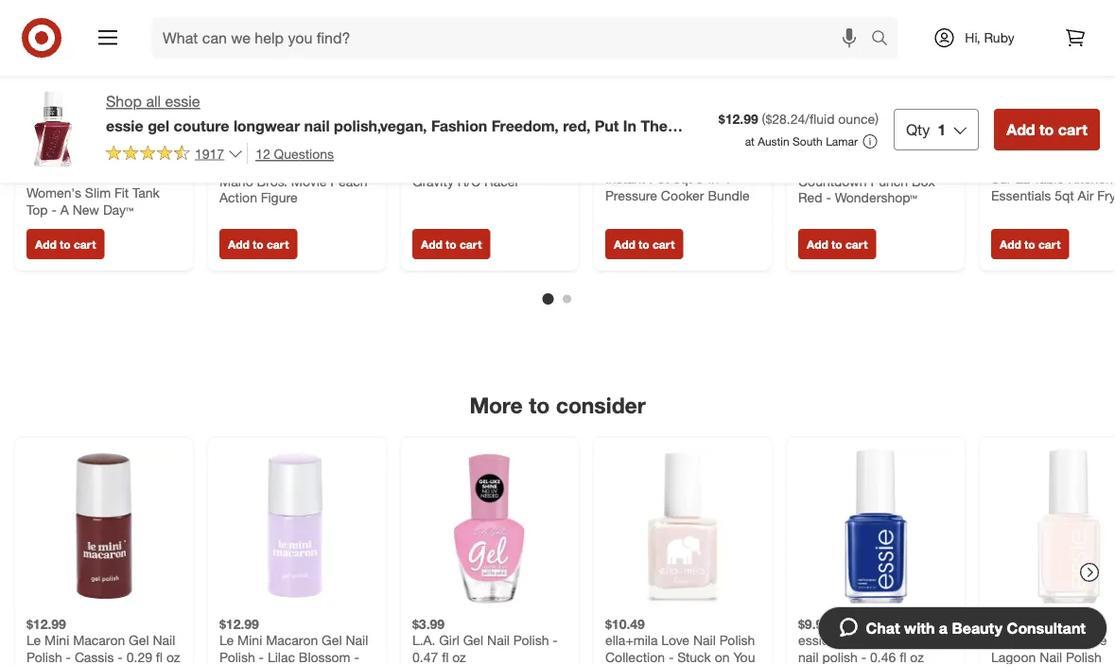Task type: describe. For each thing, give the bounding box(es) containing it.
cart for sur la table kitchen essentials 5qt air fr
[[1039, 237, 1061, 252]]

chat with a beauty consultant button
[[818, 607, 1108, 650]]

to for sur la table kitchen essentials 5qt air fryer image
[[1025, 237, 1036, 252]]

racer
[[485, 173, 520, 190]]

essentials
[[992, 187, 1052, 204]]

add to cart for nintendo the super mario bros. movie peach action figure
[[228, 237, 289, 252]]

red,
[[563, 116, 591, 135]]

search
[[863, 30, 909, 49]]

in inside $9.99 essie swoon in the lagoon nail polis
[[1071, 633, 1082, 649]]

What can we help you find? suggestions appear below search field
[[151, 17, 876, 59]]

l.a. girl gel nail polish - 0.47 fl oz image
[[413, 450, 568, 605]]

pressure
[[606, 187, 658, 204]]

mini for mario kart mini anti- gravity r/c racer
[[479, 156, 504, 173]]

the inside $19.99 nintendo the super mario bros. movie peach action figure
[[277, 156, 300, 173]]

- left cassis on the bottom of the page
[[66, 649, 71, 665]]

0.46 inside shop all essie essie gel couture longwear nail polish,vegan, fashion freedom, red, put in the patchwork - 0.46 fl oz
[[198, 135, 227, 154]]

love
[[662, 633, 690, 649]]

mario inside mario kart mini anti- gravity r/c racer
[[413, 156, 446, 173]]

add to cart up the $39.99
[[1007, 120, 1088, 138]]

hi,
[[966, 29, 981, 46]]

to for the 13"x16.5" christmas countdown punch box red - wondershop™ image
[[832, 237, 843, 252]]

nail inside $3.99 l.a. girl gel nail polish - 0.47 fl oz
[[487, 633, 510, 649]]

items
[[62, 171, 90, 185]]

chat with a beauty consultant
[[866, 619, 1086, 637]]

$9.99 inside $9.97 - $9.99 essie salon-quality vegan nail polish - 0.46 fl oz
[[844, 616, 876, 633]]

longwear
[[234, 116, 300, 135]]

a
[[940, 619, 948, 637]]

consultant
[[1007, 619, 1086, 637]]

air
[[1078, 187, 1094, 204]]

nail for polish,vegan,
[[304, 116, 330, 135]]

to for the mario kart mini anti-gravity r/c racer image
[[446, 237, 457, 252]]

r/c
[[458, 173, 481, 190]]

wondershop™
[[835, 190, 918, 206]]

- right polish
[[862, 649, 867, 665]]

add to cart button up table at the right top of the page
[[995, 109, 1101, 150]]

ounce
[[839, 111, 876, 127]]

add for women's slim fit tank top - a new day™
[[35, 237, 57, 252]]

super
[[303, 156, 339, 173]]

/fluid
[[806, 111, 835, 127]]

0.46 inside $9.97 - $9.99 essie salon-quality vegan nail polish - 0.46 fl oz
[[871, 649, 897, 665]]

$9.99 inside $9.99 essie swoon in the lagoon nail polis
[[992, 616, 1024, 633]]

anti-
[[507, 156, 536, 173]]

stuck
[[678, 649, 711, 665]]

- inside $12.99 le mini macaron gel nail polish - lilac blossom
[[259, 649, 264, 665]]

5qt
[[1055, 187, 1075, 204]]

on inside $4.20 - $5.10 reg $6.00 select items on sale women's slim fit tank top - a new day™
[[93, 171, 106, 185]]

mario inside $19.99 nintendo the super mario bros. movie peach action figure
[[220, 173, 253, 190]]

nail inside $10.49 ella+mila love nail polish collection - stuck on yo
[[694, 633, 716, 649]]

$12.99 le mini macaron gel nail polish - lilac blossom 
[[220, 616, 368, 665]]

la
[[1016, 171, 1030, 187]]

$10.49 ella+mila love nail polish collection - stuck on yo
[[606, 616, 756, 665]]

lilac
[[268, 649, 295, 665]]

action
[[220, 190, 257, 206]]

more to consider
[[470, 392, 646, 419]]

cart for 13"x16.5" christmas countdown punch box red - wondershop™
[[846, 237, 868, 252]]

consider
[[556, 392, 646, 419]]

chat
[[866, 619, 901, 637]]

- inside $3.99 l.a. girl gel nail polish - 0.47 fl oz
[[553, 633, 558, 649]]

red
[[799, 190, 823, 206]]

- left a
[[52, 201, 57, 218]]

1917 link
[[106, 143, 243, 166]]

12 questions link
[[247, 143, 334, 164]]

gravity
[[413, 173, 454, 190]]

bros.
[[257, 173, 288, 190]]

$3.99 l.a. girl gel nail polish - 0.47 fl oz
[[413, 616, 558, 665]]

at austin south lamar
[[745, 134, 858, 148]]

instant pot 6qt 9-in-1 pressure cooker bundle image
[[606, 0, 761, 129]]

patchwork
[[106, 135, 183, 154]]

$10.00 13"x16.5" christmas countdown punch box red - wondershop™
[[799, 140, 936, 206]]

add to cart for 13"x16.5" christmas countdown punch box red - wondershop™
[[807, 237, 868, 252]]

fl inside $12.99 le mini macaron gel nail polish - cassis - 0.29 fl oz
[[156, 649, 163, 665]]

day™
[[103, 201, 133, 218]]

nintendo
[[220, 156, 274, 173]]

mario kart mini anti- gravity r/c racer link
[[413, 0, 568, 190]]

- inside $10.49 ella+mila love nail polish collection - stuck on yo
[[669, 649, 674, 665]]

punch
[[871, 173, 909, 190]]

in-
[[709, 171, 724, 187]]

$4.20 - $5.10 reg $6.00 select items on sale women's slim fit tank top - a new day™
[[26, 140, 160, 218]]

oz inside $9.97 - $9.99 essie salon-quality vegan nail polish - 0.46 fl oz
[[911, 649, 925, 665]]

box
[[912, 173, 936, 190]]

l.a.
[[413, 633, 436, 649]]

kitchen
[[1069, 171, 1114, 187]]

- left the "0.29"
[[118, 649, 123, 665]]

mario kart mini anti- gravity r/c racer
[[413, 156, 536, 190]]

oz inside $12.99 le mini macaron gel nail polish - cassis - 0.29 fl oz
[[167, 649, 180, 665]]

to for 'women's slim fit tank top - a new day™' image
[[60, 237, 71, 252]]

slim
[[85, 185, 111, 201]]

le mini macaron gel nail polish - lilac blossom - 0.29 fl oz image
[[220, 450, 375, 605]]

on inside $10.49 ella+mila love nail polish collection - stuck on yo
[[715, 649, 730, 665]]

polish inside $12.99 le mini macaron gel nail polish - lilac blossom
[[220, 649, 255, 665]]

table
[[1034, 171, 1065, 187]]

qty 1
[[907, 120, 947, 138]]

shop
[[106, 92, 142, 111]]

13"x16.5" christmas countdown punch box red - wondershop™ image
[[799, 0, 954, 129]]

blossom
[[299, 649, 351, 665]]

add to cart button for sur la table kitchen essentials 5qt air fr
[[992, 229, 1070, 260]]

cart up "kitchen"
[[1059, 120, 1088, 138]]

$12.99 for $12.99 le mini macaron gel nail polish - cassis - 0.29 fl oz
[[26, 616, 66, 633]]

gel
[[148, 116, 170, 135]]

macaron for lilac
[[266, 633, 318, 649]]

fl inside $3.99 l.a. girl gel nail polish - 0.47 fl oz
[[442, 649, 449, 665]]

add for sur la table kitchen essentials 5qt air fr
[[1000, 237, 1022, 252]]

a
[[60, 201, 69, 218]]

girl
[[439, 633, 460, 649]]

- inside shop all essie essie gel couture longwear nail polish,vegan, fashion freedom, red, put in the patchwork - 0.46 fl oz
[[187, 135, 194, 154]]

$9.99 essie swoon in the lagoon nail polis
[[992, 616, 1116, 665]]

$10.49
[[606, 616, 645, 633]]

the inside shop all essie essie gel couture longwear nail polish,vegan, fashion freedom, red, put in the patchwork - 0.46 fl oz
[[641, 116, 668, 135]]

(
[[762, 111, 766, 127]]

0 vertical spatial 1
[[938, 120, 947, 138]]

ella+mila
[[606, 633, 658, 649]]

$12.99 for $12.99 le mini macaron gel nail polish - lilac blossom 
[[220, 616, 259, 633]]

more
[[470, 392, 523, 419]]

1 inside "instant pot 6qt 9-in-1 pressure cooker bundle"
[[724, 171, 732, 187]]

$10.00
[[799, 140, 838, 156]]

le for le mini macaron gel nail polish - cassis - 0.29 fl oz
[[26, 633, 41, 649]]

essie salon-quality vegan nail polish - 0.46 fl oz image
[[799, 450, 954, 605]]

essie down "shop"
[[106, 116, 144, 135]]

peach
[[331, 173, 368, 190]]

$9.97
[[799, 616, 831, 633]]

instant pot 6qt 9-in-1 pressure cooker bundle
[[606, 171, 750, 204]]

$28.24
[[766, 111, 806, 127]]

questions
[[274, 145, 334, 162]]

)
[[876, 111, 879, 127]]

add for 13"x16.5" christmas countdown punch box red - wondershop™
[[807, 237, 829, 252]]

sale
[[109, 171, 129, 185]]

add to cart button down r/c
[[413, 229, 491, 260]]

cart down r/c
[[460, 237, 482, 252]]

add up the $39.99
[[1007, 120, 1036, 138]]



Task type: vqa. For each thing, say whether or not it's contained in the screenshot.
account inside sign into your target account enjoy benefits while you shop.
no



Task type: locate. For each thing, give the bounding box(es) containing it.
le mini macaron gel nail polish - cassis - 0.29 fl oz image
[[26, 450, 182, 605]]

to down action
[[253, 237, 264, 252]]

add to cart button for nintendo the super mario bros. movie peach action figure
[[220, 229, 297, 260]]

nail inside $9.99 essie swoon in the lagoon nail polis
[[1040, 649, 1063, 665]]

women's
[[26, 185, 81, 201]]

cart down cooker
[[653, 237, 675, 252]]

- inside $10.00 13"x16.5" christmas countdown punch box red - wondershop™
[[827, 190, 832, 206]]

polish right stuck
[[720, 633, 756, 649]]

fl up nintendo
[[231, 135, 240, 154]]

oz inside shop all essie essie gel couture longwear nail polish,vegan, fashion freedom, red, put in the patchwork - 0.46 fl oz
[[245, 135, 261, 154]]

add down gravity
[[421, 237, 443, 252]]

essie
[[165, 92, 200, 111], [106, 116, 144, 135], [799, 633, 829, 649], [992, 633, 1023, 649]]

le
[[26, 633, 41, 649], [220, 633, 234, 649]]

fl inside shop all essie essie gel couture longwear nail polish,vegan, fashion freedom, red, put in the patchwork - 0.46 fl oz
[[231, 135, 240, 154]]

the inside $9.99 essie swoon in the lagoon nail polis
[[1085, 633, 1108, 649]]

0 horizontal spatial mini
[[45, 633, 69, 649]]

add to cart button for women's slim fit tank top - a new day™
[[26, 229, 104, 260]]

0 vertical spatial in
[[623, 116, 637, 135]]

- left lilac
[[259, 649, 264, 665]]

select
[[26, 171, 59, 185]]

0 vertical spatial nail
[[304, 116, 330, 135]]

bundle
[[708, 187, 750, 204]]

$4.20
[[26, 140, 59, 156]]

add down 'top'
[[35, 237, 57, 252]]

le inside $12.99 le mini macaron gel nail polish - lilac blossom
[[220, 633, 234, 649]]

cart for nintendo the super mario bros. movie peach action figure
[[267, 237, 289, 252]]

2 le from the left
[[220, 633, 234, 649]]

1 horizontal spatial the
[[641, 116, 668, 135]]

add down red
[[807, 237, 829, 252]]

1 vertical spatial 0.46
[[871, 649, 897, 665]]

mini for $12.99 le mini macaron gel nail polish - cassis - 0.29 fl oz
[[45, 633, 69, 649]]

shop all essie essie gel couture longwear nail polish,vegan, fashion freedom, red, put in the patchwork - 0.46 fl oz
[[106, 92, 668, 154]]

add to cart down pressure
[[614, 237, 675, 252]]

qty
[[907, 120, 931, 138]]

1 vertical spatial 1
[[724, 171, 732, 187]]

0 horizontal spatial the
[[277, 156, 300, 173]]

1 le from the left
[[26, 633, 41, 649]]

sur
[[992, 171, 1012, 187]]

add down essentials on the right top of page
[[1000, 237, 1022, 252]]

to down essentials on the right top of page
[[1025, 237, 1036, 252]]

essie swoon in the lagoon nail polish collection - boatloads of love - 0.46 fl oz image
[[992, 450, 1116, 605]]

mini right kart
[[479, 156, 504, 173]]

2 horizontal spatial gel
[[463, 633, 484, 649]]

nail down "consultant"
[[1040, 649, 1063, 665]]

1 right qty
[[938, 120, 947, 138]]

vegan
[[913, 633, 949, 649]]

le left cassis on the bottom of the page
[[26, 633, 41, 649]]

add to cart
[[1007, 120, 1088, 138], [35, 237, 96, 252], [228, 237, 289, 252], [421, 237, 482, 252], [614, 237, 675, 252], [807, 237, 868, 252], [1000, 237, 1061, 252]]

essie inside $9.97 - $9.99 essie salon-quality vegan nail polish - 0.46 fl oz
[[799, 633, 829, 649]]

mario kart mini anti-gravity r/c racer image
[[413, 0, 568, 129]]

nail left polish
[[799, 649, 819, 665]]

polish left cassis on the bottom of the page
[[26, 649, 62, 665]]

1 right 9-
[[724, 171, 732, 187]]

0 horizontal spatial $12.99
[[26, 616, 66, 633]]

le left lilac
[[220, 633, 234, 649]]

add to cart button down essentials on the right top of page
[[992, 229, 1070, 260]]

cart down "figure"
[[267, 237, 289, 252]]

add to cart button for instant pot 6qt 9-in-1 pressure cooker bundle
[[606, 229, 684, 260]]

with
[[905, 619, 935, 637]]

cart for instant pot 6qt 9-in-1 pressure cooker bundle
[[653, 237, 675, 252]]

polish inside $3.99 l.a. girl gel nail polish - 0.47 fl oz
[[514, 633, 549, 649]]

essie inside $9.99 essie swoon in the lagoon nail polis
[[992, 633, 1023, 649]]

cooker
[[661, 187, 705, 204]]

in right swoon
[[1071, 633, 1082, 649]]

2 macaron from the left
[[266, 633, 318, 649]]

0 horizontal spatial nail
[[304, 116, 330, 135]]

mini inside $12.99 le mini macaron gel nail polish - cassis - 0.29 fl oz
[[45, 633, 69, 649]]

1 horizontal spatial 1
[[938, 120, 947, 138]]

collection
[[606, 649, 665, 665]]

gel right lilac
[[322, 633, 342, 649]]

1 vertical spatial nail
[[799, 649, 819, 665]]

nintendo the super mario bros. movie peach action figure image
[[220, 0, 375, 129]]

fl inside $9.97 - $9.99 essie salon-quality vegan nail polish - 0.46 fl oz
[[900, 649, 907, 665]]

1 horizontal spatial macaron
[[266, 633, 318, 649]]

1 horizontal spatial mario
[[413, 156, 446, 173]]

quality
[[870, 633, 909, 649]]

to down a
[[60, 237, 71, 252]]

nail for polish
[[799, 649, 819, 665]]

0 vertical spatial 0.46
[[198, 135, 227, 154]]

reg
[[26, 156, 43, 171]]

to up table at the right top of the page
[[1040, 120, 1055, 138]]

to down pressure
[[639, 237, 650, 252]]

ella+mila love nail polish collection - stuck on you - 0.45 fl oz image
[[606, 450, 761, 605]]

on
[[93, 171, 106, 185], [715, 649, 730, 665]]

nail
[[304, 116, 330, 135], [799, 649, 819, 665]]

put
[[595, 116, 619, 135]]

fl left vegan
[[900, 649, 907, 665]]

polish left lilac
[[220, 649, 255, 665]]

fit
[[114, 185, 129, 201]]

countdown
[[799, 173, 867, 190]]

$9.97 - $9.99 essie salon-quality vegan nail polish - 0.46 fl oz
[[799, 616, 949, 665]]

nail inside $9.97 - $9.99 essie salon-quality vegan nail polish - 0.46 fl oz
[[799, 649, 819, 665]]

new
[[73, 201, 99, 218]]

austin
[[758, 134, 790, 148]]

oz up nintendo
[[245, 135, 261, 154]]

oz
[[245, 135, 261, 154], [167, 649, 180, 665], [453, 649, 466, 665], [911, 649, 925, 665]]

in inside shop all essie essie gel couture longwear nail polish,vegan, fashion freedom, red, put in the patchwork - 0.46 fl oz
[[623, 116, 637, 135]]

1 $9.99 from the left
[[844, 616, 876, 633]]

gel right cassis on the bottom of the page
[[129, 633, 149, 649]]

9-
[[696, 171, 709, 187]]

to down the wondershop™
[[832, 237, 843, 252]]

nail
[[153, 633, 175, 649], [346, 633, 368, 649], [487, 633, 510, 649], [694, 633, 716, 649], [1040, 649, 1063, 665]]

mini
[[479, 156, 504, 173], [45, 633, 69, 649], [238, 633, 262, 649]]

1 vertical spatial in
[[1071, 633, 1082, 649]]

add to cart button for 13"x16.5" christmas countdown punch box red - wondershop™
[[799, 229, 877, 260]]

13"x16.5"
[[799, 156, 857, 173]]

to down gravity
[[446, 237, 457, 252]]

$9.99 up polish
[[844, 616, 876, 633]]

gel inside $12.99 le mini macaron gel nail polish - lilac blossom
[[322, 633, 342, 649]]

cassis
[[75, 649, 114, 665]]

0 horizontal spatial in
[[623, 116, 637, 135]]

ruby
[[985, 29, 1015, 46]]

le for le mini macaron gel nail polish - lilac blossom 
[[220, 633, 234, 649]]

oz inside $3.99 l.a. girl gel nail polish - 0.47 fl oz
[[453, 649, 466, 665]]

christmas
[[861, 156, 921, 173]]

fashion
[[432, 116, 488, 135]]

polish
[[823, 649, 858, 665]]

gel inside $3.99 l.a. girl gel nail polish - 0.47 fl oz
[[463, 633, 484, 649]]

gel inside $12.99 le mini macaron gel nail polish - cassis - 0.29 fl oz
[[129, 633, 149, 649]]

salon-
[[833, 633, 870, 649]]

image of essie gel couture longwear nail polish,vegan, fashion freedom, red, put in the patchwork - 0.46 fl oz image
[[15, 91, 91, 167]]

2 vertical spatial the
[[1085, 633, 1108, 649]]

$5.10
[[72, 140, 104, 156]]

0 horizontal spatial 0.46
[[198, 135, 227, 154]]

- right $9.97
[[835, 616, 840, 633]]

in right put
[[623, 116, 637, 135]]

cart down 5qt
[[1039, 237, 1061, 252]]

cart down the wondershop™
[[846, 237, 868, 252]]

all
[[146, 92, 161, 111]]

- left stuck
[[669, 649, 674, 665]]

add to cart down r/c
[[421, 237, 482, 252]]

- left $10.49
[[553, 633, 558, 649]]

0.29
[[127, 649, 152, 665]]

the
[[641, 116, 668, 135], [277, 156, 300, 173], [1085, 633, 1108, 649]]

essie right all
[[165, 92, 200, 111]]

oz right the "0.29"
[[167, 649, 180, 665]]

nail right girl
[[487, 633, 510, 649]]

1 horizontal spatial gel
[[322, 633, 342, 649]]

0.47
[[413, 649, 438, 665]]

add to cart for women's slim fit tank top - a new day™
[[35, 237, 96, 252]]

0 vertical spatial the
[[641, 116, 668, 135]]

instant
[[606, 171, 646, 187]]

polish right girl
[[514, 633, 549, 649]]

mario down $19.99
[[220, 173, 253, 190]]

nail inside $12.99 le mini macaron gel nail polish - cassis - 0.29 fl oz
[[153, 633, 175, 649]]

add to cart for sur la table kitchen essentials 5qt air fr
[[1000, 237, 1061, 252]]

0 horizontal spatial gel
[[129, 633, 149, 649]]

polish,vegan,
[[334, 116, 427, 135]]

essie left salon-
[[799, 633, 829, 649]]

mini inside $12.99 le mini macaron gel nail polish - lilac blossom
[[238, 633, 262, 649]]

macaron
[[73, 633, 125, 649], [266, 633, 318, 649]]

add down action
[[228, 237, 250, 252]]

1 vertical spatial on
[[715, 649, 730, 665]]

polish inside $10.49 ella+mila love nail polish collection - stuck on yo
[[720, 633, 756, 649]]

add
[[1007, 120, 1036, 138], [35, 237, 57, 252], [228, 237, 250, 252], [421, 237, 443, 252], [614, 237, 636, 252], [807, 237, 829, 252], [1000, 237, 1022, 252]]

0 horizontal spatial macaron
[[73, 633, 125, 649]]

0 horizontal spatial 1
[[724, 171, 732, 187]]

on right stuck
[[715, 649, 730, 665]]

1 macaron from the left
[[73, 633, 125, 649]]

$19.99 nintendo the super mario bros. movie peach action figure
[[220, 140, 368, 206]]

add to cart button down red
[[799, 229, 877, 260]]

12 questions
[[256, 145, 334, 162]]

add to cart for instant pot 6qt 9-in-1 pressure cooker bundle
[[614, 237, 675, 252]]

swoon
[[1026, 633, 1067, 649]]

1 gel from the left
[[129, 633, 149, 649]]

$12.99 inside $12.99 le mini macaron gel nail polish - lilac blossom
[[220, 616, 259, 633]]

fl right the "0.29"
[[156, 649, 163, 665]]

add to cart down action
[[228, 237, 289, 252]]

nail inside $12.99 le mini macaron gel nail polish - lilac blossom
[[346, 633, 368, 649]]

$12.99 inside $12.99 le mini macaron gel nail polish - cassis - 0.29 fl oz
[[26, 616, 66, 633]]

sur la table kitchen essentials 5qt air fr
[[992, 171, 1116, 204]]

0 horizontal spatial on
[[93, 171, 106, 185]]

cart down the new
[[74, 237, 96, 252]]

-
[[187, 135, 194, 154], [62, 140, 68, 156], [827, 190, 832, 206], [52, 201, 57, 218], [835, 616, 840, 633], [553, 633, 558, 649], [66, 649, 71, 665], [118, 649, 123, 665], [259, 649, 264, 665], [669, 649, 674, 665], [862, 649, 867, 665]]

macaron inside $12.99 le mini macaron gel nail polish - lilac blossom
[[266, 633, 318, 649]]

on left sale
[[93, 171, 106, 185]]

add to cart down red
[[807, 237, 868, 252]]

0.46 down the "chat"
[[871, 649, 897, 665]]

add to cart button down pressure
[[606, 229, 684, 260]]

mini left cassis on the bottom of the page
[[45, 633, 69, 649]]

1 horizontal spatial 0.46
[[871, 649, 897, 665]]

women's slim fit tank top - a new day™ image
[[26, 0, 182, 129]]

1 horizontal spatial $9.99
[[992, 616, 1024, 633]]

kart
[[450, 156, 475, 173]]

macaron inside $12.99 le mini macaron gel nail polish - cassis - 0.29 fl oz
[[73, 633, 125, 649]]

essie left swoon
[[992, 633, 1023, 649]]

mario left kart
[[413, 156, 446, 173]]

0 horizontal spatial mario
[[220, 173, 253, 190]]

$9.99 up lagoon
[[992, 616, 1024, 633]]

12
[[256, 145, 270, 162]]

nail right the "0.29"
[[153, 633, 175, 649]]

2 horizontal spatial the
[[1085, 633, 1108, 649]]

nail inside shop all essie essie gel couture longwear nail polish,vegan, fashion freedom, red, put in the patchwork - 0.46 fl oz
[[304, 116, 330, 135]]

macaron for cassis
[[73, 633, 125, 649]]

add to cart down essentials on the right top of page
[[1000, 237, 1061, 252]]

$12.99 for $12.99 ( $28.24 /fluid ounce )
[[719, 111, 759, 127]]

add for instant pot 6qt 9-in-1 pressure cooker bundle
[[614, 237, 636, 252]]

fl
[[231, 135, 240, 154], [156, 649, 163, 665], [442, 649, 449, 665], [900, 649, 907, 665]]

polish inside $12.99 le mini macaron gel nail polish - cassis - 0.29 fl oz
[[26, 649, 62, 665]]

add to cart button down action
[[220, 229, 297, 260]]

$3.99
[[413, 616, 445, 633]]

top
[[26, 201, 48, 218]]

1 horizontal spatial on
[[715, 649, 730, 665]]

gel for blossom
[[322, 633, 342, 649]]

nail right love
[[694, 633, 716, 649]]

1 horizontal spatial mini
[[238, 633, 262, 649]]

- left $5.10
[[62, 140, 68, 156]]

$9.99
[[844, 616, 876, 633], [992, 616, 1024, 633]]

gel
[[129, 633, 149, 649], [322, 633, 342, 649], [463, 633, 484, 649]]

6qt
[[673, 171, 693, 187]]

1 horizontal spatial $12.99
[[220, 616, 259, 633]]

$12.99 ( $28.24 /fluid ounce )
[[719, 111, 879, 127]]

2 gel from the left
[[322, 633, 342, 649]]

gel for -
[[129, 633, 149, 649]]

cart for women's slim fit tank top - a new day™
[[74, 237, 96, 252]]

add down pressure
[[614, 237, 636, 252]]

add to cart button down a
[[26, 229, 104, 260]]

nail up questions
[[304, 116, 330, 135]]

0 vertical spatial on
[[93, 171, 106, 185]]

figure
[[261, 190, 298, 206]]

1 horizontal spatial le
[[220, 633, 234, 649]]

to right more
[[529, 392, 550, 419]]

oz right 0.47
[[453, 649, 466, 665]]

mini left lilac
[[238, 633, 262, 649]]

south
[[793, 134, 823, 148]]

le inside $12.99 le mini macaron gel nail polish - cassis - 0.29 fl oz
[[26, 633, 41, 649]]

1917
[[195, 145, 224, 162]]

0 horizontal spatial le
[[26, 633, 41, 649]]

0 horizontal spatial $9.99
[[844, 616, 876, 633]]

to for nintendo the super mario bros. movie peach action figure image
[[253, 237, 264, 252]]

- right red
[[827, 190, 832, 206]]

1 horizontal spatial in
[[1071, 633, 1082, 649]]

- left 1917
[[187, 135, 194, 154]]

fl right 0.47
[[442, 649, 449, 665]]

2 $9.99 from the left
[[992, 616, 1024, 633]]

mini inside mario kart mini anti- gravity r/c racer
[[479, 156, 504, 173]]

at
[[745, 134, 755, 148]]

freedom,
[[492, 116, 559, 135]]

add for nintendo the super mario bros. movie peach action figure
[[228, 237, 250, 252]]

1 vertical spatial the
[[277, 156, 300, 173]]

3 gel from the left
[[463, 633, 484, 649]]

nail left l.a.
[[346, 633, 368, 649]]

search button
[[863, 17, 909, 62]]

oz down with
[[911, 649, 925, 665]]

sur la table kitchen essentials 5qt air fryer image
[[992, 0, 1116, 129]]

2 horizontal spatial mini
[[479, 156, 504, 173]]

2 horizontal spatial $12.99
[[719, 111, 759, 127]]

0.46
[[198, 135, 227, 154], [871, 649, 897, 665]]

0.46 down 'couture'
[[198, 135, 227, 154]]

to for instant pot 6qt 9-in-1 pressure cooker bundle image
[[639, 237, 650, 252]]

mario
[[413, 156, 446, 173], [220, 173, 253, 190]]

add to cart down a
[[35, 237, 96, 252]]

$19.99
[[220, 140, 259, 156]]

hi, ruby
[[966, 29, 1015, 46]]

mini for $12.99 le mini macaron gel nail polish - lilac blossom 
[[238, 633, 262, 649]]

1 horizontal spatial nail
[[799, 649, 819, 665]]

gel right girl
[[463, 633, 484, 649]]



